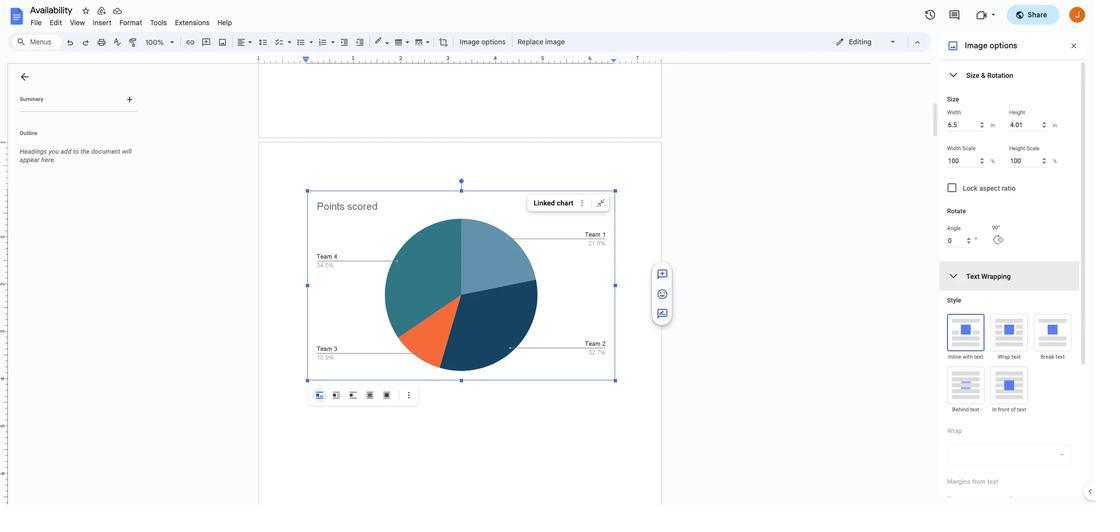 Task type: vqa. For each thing, say whether or not it's contained in the screenshot.
°
yes



Task type: describe. For each thing, give the bounding box(es) containing it.
insert
[[93, 18, 112, 27]]

from
[[972, 478, 986, 486]]

headings
[[20, 148, 47, 155]]

In front of text radio
[[379, 388, 394, 403]]

file menu item
[[27, 17, 46, 29]]

90°
[[992, 225, 1000, 231]]

aspect
[[979, 184, 1000, 192]]

bottom
[[1009, 496, 1027, 503]]

width scale
[[947, 146, 976, 152]]

chart options element
[[527, 195, 611, 212]]

wrap text options list box
[[947, 445, 1071, 466]]

text wrapping tab
[[939, 262, 1079, 291]]

wrap for wrap
[[947, 428, 962, 435]]

outline
[[20, 130, 37, 137]]

options inside "image options" button
[[481, 37, 506, 46]]

Lock aspect ratio checkbox
[[948, 183, 956, 192]]

left margin image
[[259, 56, 309, 63]]

linked
[[534, 199, 555, 207]]

ratio
[[1002, 184, 1016, 192]]

tools menu item
[[146, 17, 171, 29]]

to
[[73, 148, 79, 155]]

wrap text options image
[[1056, 449, 1068, 461]]

In front of text radio
[[990, 367, 1028, 404]]

format menu item
[[116, 17, 146, 29]]

Inline with text radio
[[947, 314, 985, 352]]

wrapping
[[981, 273, 1011, 280]]

mode and view toolbar
[[828, 32, 925, 52]]

text right from
[[987, 478, 998, 486]]

image options application
[[0, 0, 1095, 506]]

scale for height scale
[[1026, 146, 1040, 152]]

editing
[[849, 37, 872, 46]]

replace image button
[[515, 35, 567, 49]]

bulleted list menu image
[[307, 36, 313, 39]]

main toolbar
[[61, 0, 568, 123]]

in for width
[[991, 122, 995, 128]]

text right with
[[974, 354, 983, 361]]

rotate
[[947, 208, 966, 215]]

Star checkbox
[[79, 4, 93, 18]]

scale for width scale
[[962, 146, 976, 152]]

in for height
[[1053, 122, 1057, 128]]

&
[[981, 71, 985, 79]]

in
[[992, 407, 997, 413]]

headings you add to the document will appear here.
[[20, 148, 132, 164]]

°
[[975, 236, 977, 245]]

height for height scale
[[1009, 146, 1025, 152]]

rotation
[[987, 71, 1013, 79]]

share button
[[1006, 5, 1059, 25]]

outline heading
[[8, 130, 142, 144]]

% for width scale
[[991, 158, 995, 164]]

text right of
[[1017, 407, 1026, 413]]

add
[[61, 148, 71, 155]]

margins
[[947, 478, 970, 486]]

size for size
[[947, 96, 959, 103]]

% for height scale
[[1053, 158, 1057, 164]]

here.
[[41, 156, 56, 164]]

Wrap text radio
[[990, 314, 1028, 352]]

size & rotation tab
[[939, 61, 1079, 90]]

replace image
[[517, 37, 565, 46]]

front
[[998, 407, 1009, 413]]

insert image image
[[217, 35, 228, 49]]

text right break
[[1056, 354, 1065, 361]]

1 size image from the top
[[657, 269, 668, 281]]

wrap for wrap text
[[998, 354, 1010, 361]]

break
[[1040, 354, 1054, 361]]

image options inside button
[[460, 37, 506, 46]]

Height, measured in inches. Value must be between 0.01 and 66 text field
[[1009, 118, 1046, 132]]



Task type: locate. For each thing, give the bounding box(es) containing it.
1 horizontal spatial image options
[[965, 41, 1017, 51]]

size inside size & rotation tab
[[966, 71, 979, 79]]

2 in from the left
[[1053, 122, 1057, 128]]

2 width from the top
[[947, 146, 961, 152]]

0 horizontal spatial image options
[[460, 37, 506, 46]]

text
[[974, 354, 983, 361], [1012, 354, 1021, 361], [1056, 354, 1065, 361], [970, 407, 979, 413], [1017, 407, 1026, 413], [987, 478, 998, 486]]

height for height
[[1009, 110, 1025, 116]]

2 scale from the left
[[1026, 146, 1040, 152]]

view
[[70, 18, 85, 27]]

0 vertical spatial height
[[1009, 110, 1025, 116]]

0 vertical spatial wrap
[[998, 354, 1010, 361]]

option group
[[312, 388, 394, 403]]

wrap
[[998, 354, 1010, 361], [947, 428, 962, 435]]

width for width scale
[[947, 146, 961, 152]]

inline
[[948, 354, 961, 361]]

wrap down behind
[[947, 428, 962, 435]]

tools
[[150, 18, 167, 27]]

image
[[545, 37, 565, 46]]

image inside section
[[965, 41, 988, 51]]

Width, measured in inches. Value must be between 0.01 and 66 text field
[[947, 118, 984, 132]]

image options up the size & rotation
[[965, 41, 1017, 51]]

document
[[91, 148, 120, 155]]

linked chart
[[534, 199, 573, 207]]

options left replace
[[481, 37, 506, 46]]

2 % from the left
[[1053, 158, 1057, 164]]

size up width, measured in inches. value must be between 0.01 and 66 text box
[[947, 96, 959, 103]]

margins from text
[[947, 478, 998, 486]]

image options inside section
[[965, 41, 1017, 51]]

lock
[[963, 184, 978, 192]]

1 vertical spatial width
[[947, 146, 961, 152]]

top
[[947, 496, 956, 503]]

0 horizontal spatial size
[[947, 96, 959, 103]]

image options left replace
[[460, 37, 506, 46]]

size
[[966, 71, 979, 79], [947, 96, 959, 103]]

height up height, measured in inches. value must be between 0.01 and 66 text field
[[1009, 110, 1025, 116]]

image options section
[[939, 32, 1087, 506]]

the
[[81, 148, 90, 155]]

0 horizontal spatial in
[[991, 122, 995, 128]]

scale up width scale, measured in percents. value must be between 0.9 and 1016 "text field"
[[962, 146, 976, 152]]

1 horizontal spatial %
[[1053, 158, 1057, 164]]

In line radio
[[312, 388, 327, 403]]

width
[[947, 110, 961, 116], [947, 146, 961, 152]]

wrap down wrap text option
[[998, 354, 1010, 361]]

1 horizontal spatial wrap
[[998, 354, 1010, 361]]

extensions menu item
[[171, 17, 213, 29]]

style
[[947, 297, 961, 304]]

1 horizontal spatial image
[[965, 41, 988, 51]]

0 horizontal spatial %
[[991, 158, 995, 164]]

Angle, measured in degrees. Value must be between 0 and 360 text field
[[947, 234, 970, 248]]

height scale
[[1009, 146, 1040, 152]]

wrap text
[[998, 354, 1021, 361]]

1 scale from the left
[[962, 146, 976, 152]]

% right width scale, measured in percents. value must be between 0.9 and 1016 "text field"
[[991, 158, 995, 164]]

Width Scale, measured in percents. Value must be between 0.9 and 1016 text field
[[947, 154, 984, 168]]

1 height from the top
[[1009, 110, 1025, 116]]

text
[[966, 273, 980, 280]]

lock aspect ratio
[[963, 184, 1016, 192]]

1 vertical spatial wrap
[[947, 428, 962, 435]]

you
[[49, 148, 59, 155]]

share
[[1028, 10, 1047, 19]]

size & rotation
[[966, 71, 1013, 79]]

linked chart options image
[[577, 198, 588, 209]]

option group inside image options 'application'
[[312, 388, 394, 403]]

edit
[[50, 18, 62, 27]]

behind
[[952, 407, 969, 413]]

0 vertical spatial width
[[947, 110, 961, 116]]

size image
[[657, 269, 668, 281], [657, 289, 668, 300]]

appear
[[20, 156, 40, 164]]

Rename text field
[[27, 4, 78, 16]]

extensions
[[175, 18, 210, 27]]

with
[[963, 354, 973, 361]]

menu bar
[[27, 13, 236, 29]]

menu bar inside menu bar banner
[[27, 13, 236, 29]]

menu bar banner
[[0, 0, 1095, 506]]

in front of text
[[992, 407, 1026, 413]]

Height Scale, measured in percents. Value must be between 0.9 and 1645 text field
[[1009, 154, 1046, 168]]

summary
[[20, 96, 43, 103]]

format
[[119, 18, 142, 27]]

size for size & rotation
[[966, 71, 979, 79]]

text wrapping
[[966, 273, 1011, 280]]

1 in from the left
[[991, 122, 995, 128]]

1
[[257, 55, 260, 62]]

0 horizontal spatial image
[[460, 37, 480, 46]]

Break text radio
[[1034, 314, 1071, 352], [346, 388, 361, 403]]

break text radio up break text
[[1034, 314, 1071, 352]]

0 horizontal spatial options
[[481, 37, 506, 46]]

0 horizontal spatial wrap
[[947, 428, 962, 435]]

break text radio left behind text radio
[[346, 388, 361, 403]]

in
[[991, 122, 995, 128], [1053, 122, 1057, 128]]

top margin image
[[0, 143, 7, 192]]

options up rotation
[[990, 41, 1017, 51]]

Behind text radio
[[363, 388, 377, 403]]

image options
[[460, 37, 506, 46], [965, 41, 1017, 51]]

help menu item
[[213, 17, 236, 29]]

1 % from the left
[[991, 158, 995, 164]]

Zoom field
[[142, 35, 179, 50]]

image inside button
[[460, 37, 480, 46]]

Zoom text field
[[143, 36, 167, 49]]

text right behind
[[970, 407, 979, 413]]

1 vertical spatial height
[[1009, 146, 1025, 152]]

1 vertical spatial size image
[[657, 289, 668, 300]]

1 horizontal spatial size
[[966, 71, 979, 79]]

width up width, measured in inches. value must be between 0.01 and 66 text box
[[947, 110, 961, 116]]

options inside image options section
[[990, 41, 1017, 51]]

view menu item
[[66, 17, 89, 29]]

1 width from the top
[[947, 110, 961, 116]]

edit menu item
[[46, 17, 66, 29]]

angle
[[947, 225, 961, 232]]

file
[[31, 18, 42, 27]]

border dash image
[[413, 35, 425, 49]]

insert menu item
[[89, 17, 116, 29]]

Wrap text radio
[[329, 388, 344, 403]]

document outline element
[[8, 64, 142, 506]]

behind text
[[952, 407, 979, 413]]

in right height, measured in inches. value must be between 0.01 and 66 text field
[[1053, 122, 1057, 128]]

width up width scale, measured in percents. value must be between 0.9 and 1016 "text field"
[[947, 146, 961, 152]]

help
[[217, 18, 232, 27]]

% right height scale, measured in percents. value must be between 0.9 and 1645 'text box'
[[1053, 158, 1057, 164]]

1 horizontal spatial break text radio
[[1034, 314, 1071, 352]]

0 vertical spatial size
[[966, 71, 979, 79]]

1 horizontal spatial options
[[990, 41, 1017, 51]]

checklist menu image
[[285, 36, 292, 39]]

inline with text
[[948, 354, 983, 361]]

1 horizontal spatial in
[[1053, 122, 1057, 128]]

toolbar
[[309, 388, 416, 403]]

menu bar containing file
[[27, 13, 236, 29]]

text down wrap text option
[[1012, 354, 1021, 361]]

of
[[1011, 407, 1016, 413]]

editing button
[[829, 35, 903, 49]]

line & paragraph spacing image
[[257, 35, 269, 49]]

scale up height scale, measured in percents. value must be between 0.9 and 1645 'text box'
[[1026, 146, 1040, 152]]

in right width, measured in inches. value must be between 0.01 and 66 text box
[[991, 122, 995, 128]]

Behind text radio
[[947, 367, 985, 404]]

image
[[460, 37, 480, 46], [965, 41, 988, 51]]

border weight image
[[393, 35, 404, 49]]

chart
[[557, 199, 573, 207]]

2 size image from the top
[[657, 289, 668, 300]]

Menus field
[[12, 35, 62, 49]]

1 vertical spatial size
[[947, 96, 959, 103]]

0 vertical spatial size image
[[657, 269, 668, 281]]

0 horizontal spatial scale
[[962, 146, 976, 152]]

width for width
[[947, 110, 961, 116]]

1 horizontal spatial scale
[[1026, 146, 1040, 152]]

image options button
[[455, 35, 510, 49]]

size left &
[[966, 71, 979, 79]]

%
[[991, 158, 995, 164], [1053, 158, 1057, 164]]

height up height scale, measured in percents. value must be between 0.9 and 1645 'text box'
[[1009, 146, 1025, 152]]

will
[[122, 148, 132, 155]]

scale
[[962, 146, 976, 152], [1026, 146, 1040, 152]]

0 vertical spatial break text radio
[[1034, 314, 1071, 352]]

options
[[481, 37, 506, 46], [990, 41, 1017, 51]]

2 height from the top
[[1009, 146, 1025, 152]]

right margin image
[[611, 56, 661, 63]]

size image
[[657, 308, 668, 320]]

replace
[[517, 37, 543, 46]]

height
[[1009, 110, 1025, 116], [1009, 146, 1025, 152]]

1 vertical spatial break text radio
[[346, 388, 361, 403]]

0 horizontal spatial break text radio
[[346, 388, 361, 403]]

break text
[[1040, 354, 1065, 361]]

summary heading
[[20, 96, 43, 104]]



